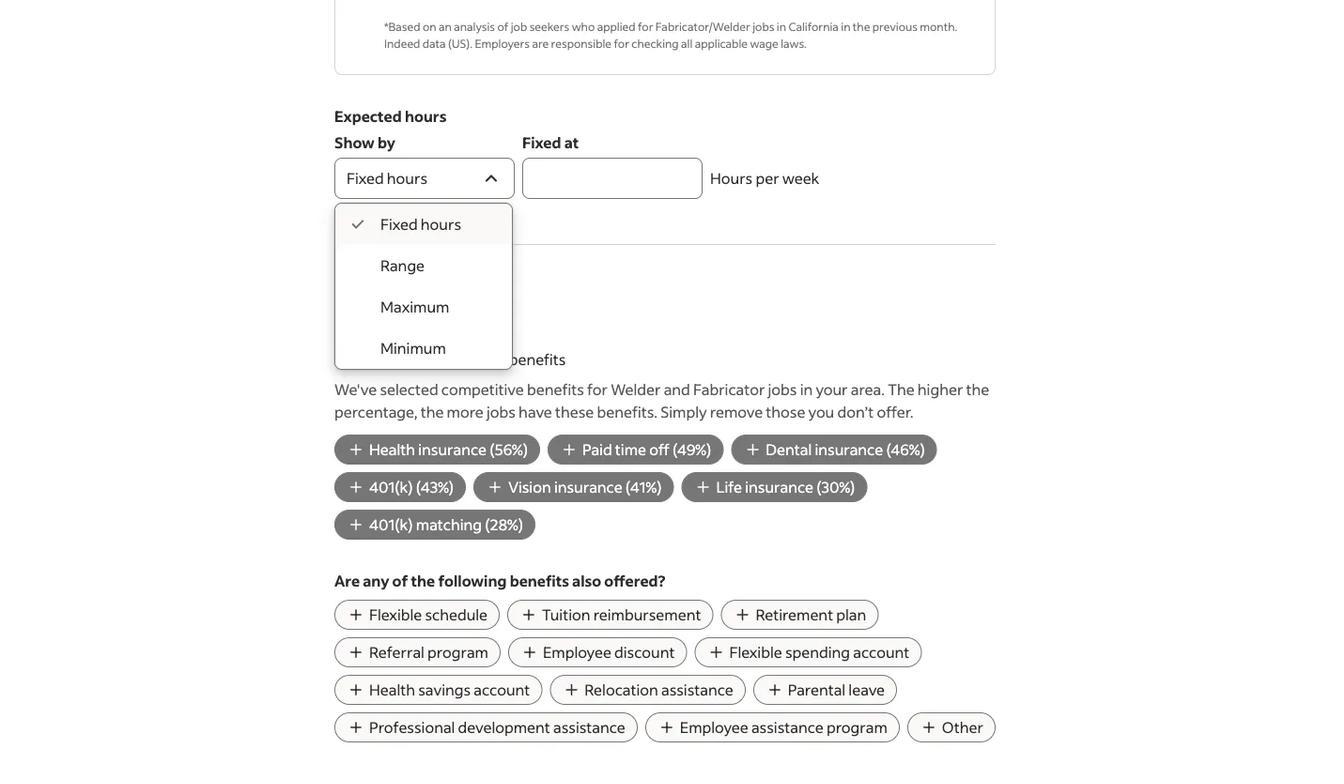 Task type: vqa. For each thing, say whether or not it's contained in the screenshot.
left Post A Job
no



Task type: describe. For each thing, give the bounding box(es) containing it.
health for health savings account
[[369, 681, 415, 700]]

employee for employee assistance program
[[680, 719, 749, 738]]

month.
[[920, 19, 958, 34]]

are
[[532, 36, 549, 51]]

:
[[388, 350, 391, 370]]

vision
[[508, 478, 551, 497]]

account for flexible spending account
[[853, 644, 910, 663]]

simply
[[661, 403, 707, 422]]

don't
[[838, 403, 874, 422]]

fixed inside "fixed hours" dropdown button
[[347, 169, 384, 188]]

(56%)
[[490, 441, 528, 460]]

employee assistance program
[[680, 719, 888, 738]]

flexible for flexible schedule
[[369, 606, 422, 625]]

retirement
[[756, 606, 833, 625]]

flexible spending account
[[729, 644, 910, 663]]

the
[[888, 381, 915, 400]]

tuition reimbursement
[[542, 606, 701, 625]]

health savings account
[[369, 681, 530, 700]]

and
[[664, 381, 690, 400]]

insurance for (46%)
[[815, 441, 883, 460]]

vision insurance (41%)
[[508, 478, 662, 497]]

0 vertical spatial fixed
[[522, 133, 561, 153]]

(46%)
[[886, 441, 925, 460]]

data
[[423, 36, 446, 51]]

1 horizontal spatial program
[[827, 719, 888, 738]]

hours per week
[[710, 169, 820, 188]]

401(k) (43%)
[[369, 478, 454, 497]]

spending
[[785, 644, 850, 663]]

discount
[[614, 644, 675, 663]]

week
[[782, 169, 820, 188]]

fixed inside fixed hours option
[[381, 215, 418, 234]]

your
[[816, 381, 848, 400]]

dental
[[766, 441, 812, 460]]

jobs inside the '*based on an analysis of job seekers who applied for fabricator/welder jobs in california in the previous month. indeed data (us). employers are responsible for checking all applicable wage laws.'
[[753, 19, 775, 34]]

2 horizontal spatial for
[[638, 19, 653, 34]]

all
[[681, 36, 693, 51]]

employee for employee discount
[[543, 644, 611, 663]]

(43%)
[[416, 478, 454, 497]]

(28%)
[[485, 516, 523, 535]]

previous
[[873, 19, 918, 34]]

welder
[[611, 381, 661, 400]]

you
[[809, 403, 835, 422]]

health for health insurance (56%)
[[369, 441, 415, 460]]

health insurance (56%)
[[369, 441, 528, 460]]

those
[[766, 403, 806, 422]]

professional development assistance
[[369, 719, 626, 738]]

savings
[[418, 681, 471, 700]]

at
[[564, 133, 579, 153]]

0 vertical spatial program
[[428, 644, 488, 663]]

range
[[381, 256, 425, 276]]

dental insurance (46%)
[[766, 441, 925, 460]]

1 vertical spatial for
[[614, 36, 629, 51]]

checking
[[632, 36, 679, 51]]

maximum
[[381, 298, 450, 317]]

for inside we've selected competitive benefits for welder and fabricator jobs in your area. the higher the percentage, the more jobs have these benefits. simply remove those you don't offer.
[[587, 381, 608, 400]]

we've
[[334, 381, 377, 400]]

higher
[[918, 381, 963, 400]]

other
[[942, 719, 984, 738]]

following
[[438, 572, 507, 591]]

show by
[[334, 133, 395, 153]]

development
[[458, 719, 550, 738]]

reimbursement
[[593, 606, 701, 625]]

life
[[716, 478, 742, 497]]

paid time off (49%)
[[583, 441, 711, 460]]

on
[[423, 19, 437, 34]]

retirement plan
[[756, 606, 867, 625]]

off
[[649, 441, 670, 460]]

an
[[439, 19, 452, 34]]

seekers
[[530, 19, 570, 34]]

job
[[511, 19, 527, 34]]

account for health savings account
[[474, 681, 530, 700]]

by
[[378, 133, 395, 153]]

have
[[519, 403, 552, 422]]

these
[[555, 403, 594, 422]]

fixed hours button
[[334, 158, 515, 200]]

offer.
[[877, 403, 914, 422]]

0 vertical spatial benefits
[[509, 350, 566, 370]]

of inside the '*based on an analysis of job seekers who applied for fabricator/welder jobs in california in the previous month. indeed data (us). employers are responsible for checking all applicable wage laws.'
[[497, 19, 509, 34]]

selected
[[380, 381, 438, 400]]

0 horizontal spatial in
[[777, 19, 786, 34]]

expected
[[334, 107, 402, 126]]

401(k) for 401(k) matching (28%)
[[369, 516, 413, 535]]

fabricator
[[693, 381, 765, 400]]

*based
[[384, 19, 421, 34]]

offered?
[[604, 572, 665, 591]]

insurance for (56%)
[[418, 441, 487, 460]]

life insurance (30%)
[[716, 478, 855, 497]]

laws.
[[781, 36, 807, 51]]

area.
[[851, 381, 885, 400]]

2 horizontal spatial in
[[841, 19, 851, 34]]

the up flexible schedule
[[411, 572, 435, 591]]



Task type: locate. For each thing, give the bounding box(es) containing it.
2 vertical spatial fixed
[[381, 215, 418, 234]]

0 vertical spatial 401(k)
[[369, 478, 413, 497]]

hours inside option
[[421, 215, 461, 234]]

percentage,
[[334, 403, 418, 422]]

0 horizontal spatial program
[[428, 644, 488, 663]]

jobs left have
[[487, 403, 516, 422]]

tip : use competitive benefits
[[365, 350, 566, 370]]

1 401(k) from the top
[[369, 478, 413, 497]]

flexible down retirement
[[729, 644, 782, 663]]

1 health from the top
[[369, 441, 415, 460]]

in inside we've selected competitive benefits for welder and fabricator jobs in your area. the higher the percentage, the more jobs have these benefits. simply remove those you don't offer.
[[800, 381, 813, 400]]

flexible for flexible spending account
[[729, 644, 782, 663]]

flexible up referral
[[369, 606, 422, 625]]

any
[[363, 572, 389, 591]]

the right higher
[[966, 381, 990, 400]]

2 health from the top
[[369, 681, 415, 700]]

assistance for employee assistance program
[[752, 719, 824, 738]]

(us).
[[448, 36, 473, 51]]

health
[[369, 441, 415, 460], [369, 681, 415, 700]]

program down the schedule
[[428, 644, 488, 663]]

the down selected
[[421, 403, 444, 422]]

in left your
[[800, 381, 813, 400]]

indeed
[[384, 36, 420, 51]]

account up development
[[474, 681, 530, 700]]

parental leave
[[788, 681, 885, 700]]

Fixed at field
[[522, 158, 703, 200]]

0 horizontal spatial flexible
[[369, 606, 422, 625]]

wage
[[750, 36, 779, 51]]

401(k) down 401(k) (43%)
[[369, 516, 413, 535]]

0 vertical spatial of
[[497, 19, 509, 34]]

who
[[572, 19, 595, 34]]

program
[[428, 644, 488, 663], [827, 719, 888, 738]]

*based on an analysis of job seekers who applied for fabricator/welder jobs in california in the previous month. indeed data (us). employers are responsible for checking all applicable wage laws.
[[384, 19, 958, 51]]

program down leave
[[827, 719, 888, 738]]

fixed up range
[[381, 215, 418, 234]]

jobs up those
[[768, 381, 797, 400]]

2 horizontal spatial assistance
[[752, 719, 824, 738]]

assistance down parental
[[752, 719, 824, 738]]

1 horizontal spatial flexible
[[729, 644, 782, 663]]

assistance down relocation
[[553, 719, 626, 738]]

tuition
[[542, 606, 590, 625]]

0 vertical spatial competitive
[[423, 350, 506, 370]]

per
[[756, 169, 779, 188]]

insurance down 'paid'
[[554, 478, 623, 497]]

are any of the following benefits also offered?
[[334, 572, 665, 591]]

(30%)
[[817, 478, 855, 497]]

leave
[[849, 681, 885, 700]]

0 vertical spatial health
[[369, 441, 415, 460]]

show
[[334, 133, 375, 153]]

0 horizontal spatial assistance
[[553, 719, 626, 738]]

2 vertical spatial hours
[[421, 215, 461, 234]]

health down percentage, on the left bottom of page
[[369, 441, 415, 460]]

assistance down discount
[[661, 681, 734, 700]]

of right any
[[392, 572, 408, 591]]

0 horizontal spatial account
[[474, 681, 530, 700]]

insurance down more
[[418, 441, 487, 460]]

applicable
[[695, 36, 748, 51]]

relocation
[[585, 681, 658, 700]]

fixed hours inside dropdown button
[[347, 169, 427, 188]]

fixed left at
[[522, 133, 561, 153]]

0 horizontal spatial of
[[392, 572, 408, 591]]

minimum
[[381, 339, 446, 358]]

0 horizontal spatial for
[[587, 381, 608, 400]]

jobs
[[753, 19, 775, 34], [768, 381, 797, 400], [487, 403, 516, 422]]

1 vertical spatial hours
[[387, 169, 427, 188]]

fixed hours down by
[[347, 169, 427, 188]]

fixed hours
[[347, 169, 427, 188], [381, 215, 461, 234]]

1 horizontal spatial in
[[800, 381, 813, 400]]

expected hours
[[334, 107, 447, 126]]

0 vertical spatial for
[[638, 19, 653, 34]]

also
[[572, 572, 601, 591]]

employee down tuition
[[543, 644, 611, 663]]

parental
[[788, 681, 846, 700]]

benefits up "these"
[[527, 381, 584, 400]]

benefits up have
[[509, 350, 566, 370]]

2 vertical spatial jobs
[[487, 403, 516, 422]]

(41%)
[[626, 478, 662, 497]]

fixed hours inside option
[[381, 215, 461, 234]]

1 vertical spatial fixed
[[347, 169, 384, 188]]

tip
[[365, 350, 388, 370]]

more
[[447, 403, 484, 422]]

1 vertical spatial competitive
[[441, 381, 524, 400]]

in right california
[[841, 19, 851, 34]]

(49%)
[[673, 441, 711, 460]]

401(k) left (43%)
[[369, 478, 413, 497]]

flexible schedule
[[369, 606, 488, 625]]

of left the job
[[497, 19, 509, 34]]

0 vertical spatial fixed hours
[[347, 169, 427, 188]]

401(k) for 401(k) (43%)
[[369, 478, 413, 497]]

use
[[394, 350, 420, 370]]

1 horizontal spatial employee
[[680, 719, 749, 738]]

1 vertical spatial flexible
[[729, 644, 782, 663]]

0 vertical spatial employee
[[543, 644, 611, 663]]

insurance for (30%)
[[745, 478, 814, 497]]

account up leave
[[853, 644, 910, 663]]

0 horizontal spatial employee
[[543, 644, 611, 663]]

responsible
[[551, 36, 612, 51]]

competitive
[[423, 350, 506, 370], [441, 381, 524, 400]]

1 vertical spatial employee
[[680, 719, 749, 738]]

for up checking
[[638, 19, 653, 34]]

1 horizontal spatial of
[[497, 19, 509, 34]]

california
[[789, 19, 839, 34]]

2 401(k) from the top
[[369, 516, 413, 535]]

401(k)
[[369, 478, 413, 497], [369, 516, 413, 535]]

hours inside dropdown button
[[387, 169, 427, 188]]

0 vertical spatial flexible
[[369, 606, 422, 625]]

competitive inside we've selected competitive benefits for welder and fabricator jobs in your area. the higher the percentage, the more jobs have these benefits. simply remove those you don't offer.
[[441, 381, 524, 400]]

plan
[[836, 606, 867, 625]]

employee down relocation assistance at bottom
[[680, 719, 749, 738]]

referral program
[[369, 644, 488, 663]]

for down applied at left top
[[614, 36, 629, 51]]

hours down by
[[387, 169, 427, 188]]

professional
[[369, 719, 455, 738]]

employers
[[475, 36, 530, 51]]

the inside the '*based on an analysis of job seekers who applied for fabricator/welder jobs in california in the previous month. indeed data (us). employers are responsible for checking all applicable wage laws.'
[[853, 19, 870, 34]]

health down referral
[[369, 681, 415, 700]]

fixed hours option
[[335, 204, 512, 246]]

insurance down don't at the right bottom
[[815, 441, 883, 460]]

1 vertical spatial health
[[369, 681, 415, 700]]

matching
[[416, 516, 482, 535]]

1 horizontal spatial account
[[853, 644, 910, 663]]

benefits inside we've selected competitive benefits for welder and fabricator jobs in your area. the higher the percentage, the more jobs have these benefits. simply remove those you don't offer.
[[527, 381, 584, 400]]

insurance
[[418, 441, 487, 460], [815, 441, 883, 460], [554, 478, 623, 497], [745, 478, 814, 497]]

in
[[777, 19, 786, 34], [841, 19, 851, 34], [800, 381, 813, 400]]

2 vertical spatial for
[[587, 381, 608, 400]]

time
[[615, 441, 646, 460]]

2 vertical spatial benefits
[[510, 572, 569, 591]]

benefits
[[334, 293, 409, 317]]

1 vertical spatial program
[[827, 719, 888, 738]]

are
[[334, 572, 360, 591]]

for up "these"
[[587, 381, 608, 400]]

we've selected competitive benefits for welder and fabricator jobs in your area. the higher the percentage, the more jobs have these benefits. simply remove those you don't offer.
[[334, 381, 990, 422]]

0 vertical spatial jobs
[[753, 19, 775, 34]]

schedule
[[425, 606, 488, 625]]

fixed down show by
[[347, 169, 384, 188]]

1 vertical spatial benefits
[[527, 381, 584, 400]]

hours
[[710, 169, 753, 188]]

show by list box
[[335, 204, 512, 370]]

fixed at
[[522, 133, 579, 153]]

1 horizontal spatial assistance
[[661, 681, 734, 700]]

1 vertical spatial 401(k)
[[369, 516, 413, 535]]

hours down "fixed hours" dropdown button in the top left of the page
[[421, 215, 461, 234]]

the left previous
[[853, 19, 870, 34]]

1 vertical spatial jobs
[[768, 381, 797, 400]]

hours right "expected"
[[405, 107, 447, 126]]

fabricator/welder
[[656, 19, 751, 34]]

analysis
[[454, 19, 495, 34]]

in up laws.
[[777, 19, 786, 34]]

hours
[[405, 107, 447, 126], [387, 169, 427, 188], [421, 215, 461, 234]]

insurance down dental
[[745, 478, 814, 497]]

fixed hours up range
[[381, 215, 461, 234]]

relocation assistance
[[585, 681, 734, 700]]

1 vertical spatial account
[[474, 681, 530, 700]]

referral
[[369, 644, 425, 663]]

applied
[[597, 19, 636, 34]]

1 vertical spatial fixed hours
[[381, 215, 461, 234]]

assistance for relocation assistance
[[661, 681, 734, 700]]

employee
[[543, 644, 611, 663], [680, 719, 749, 738]]

0 vertical spatial hours
[[405, 107, 447, 126]]

account
[[853, 644, 910, 663], [474, 681, 530, 700]]

benefits.
[[597, 403, 658, 422]]

jobs up wage
[[753, 19, 775, 34]]

insurance for (41%)
[[554, 478, 623, 497]]

benefits up tuition
[[510, 572, 569, 591]]

0 vertical spatial account
[[853, 644, 910, 663]]

1 vertical spatial of
[[392, 572, 408, 591]]

1 horizontal spatial for
[[614, 36, 629, 51]]



